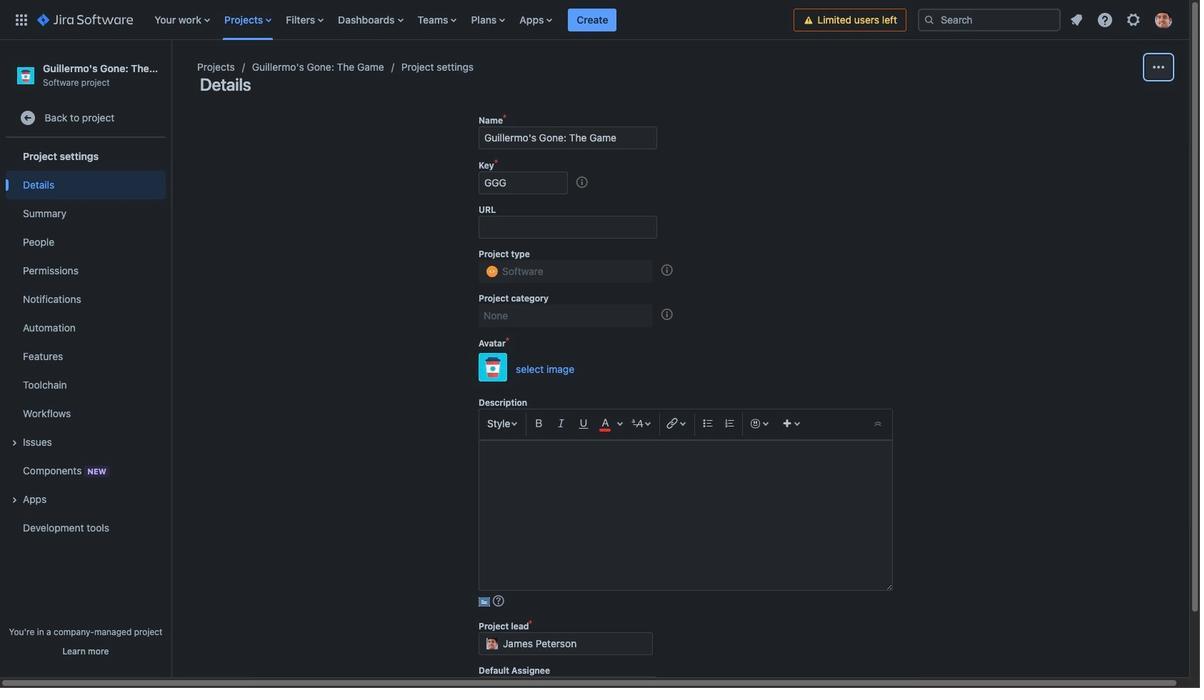 Task type: locate. For each thing, give the bounding box(es) containing it.
list item
[[568, 0, 617, 40]]

0 vertical spatial required image
[[494, 159, 502, 171]]

group
[[6, 138, 166, 547]]

get local help about wiki markup help image
[[493, 595, 504, 607]]

expand image
[[6, 435, 23, 452], [6, 492, 23, 509]]

notifications image
[[1068, 11, 1086, 28]]

0 horizontal spatial required image
[[494, 159, 502, 171]]

2 vertical spatial small image
[[662, 309, 673, 320]]

list
[[147, 0, 794, 40], [1064, 7, 1181, 33]]

jira software image
[[37, 11, 133, 28], [37, 11, 133, 28]]

0 vertical spatial expand image
[[6, 435, 23, 452]]

small image
[[577, 177, 588, 188], [662, 264, 673, 276], [662, 309, 673, 320]]

search image
[[924, 14, 936, 25]]

required image
[[494, 159, 502, 171], [506, 337, 513, 349]]

main content
[[172, 40, 1190, 688]]

None text field
[[479, 440, 893, 591]]

1 vertical spatial expand image
[[6, 492, 23, 509]]

0 vertical spatial small image
[[577, 177, 588, 188]]

1 horizontal spatial list
[[1064, 7, 1181, 33]]

None search field
[[918, 8, 1061, 31]]

1 vertical spatial required image
[[506, 337, 513, 349]]

banner
[[0, 0, 1190, 40]]

None text field
[[479, 127, 658, 149], [479, 172, 568, 194], [479, 216, 658, 239], [479, 260, 653, 283], [479, 304, 653, 327], [479, 633, 653, 655], [479, 677, 658, 688], [479, 127, 658, 149], [479, 172, 568, 194], [479, 216, 658, 239], [479, 260, 653, 283], [479, 304, 653, 327], [479, 633, 653, 655], [479, 677, 658, 688]]

1 expand image from the top
[[6, 435, 23, 452]]

help image
[[1097, 11, 1114, 28]]

1 horizontal spatial required image
[[506, 337, 513, 349]]

primary element
[[9, 0, 794, 40]]



Task type: describe. For each thing, give the bounding box(es) containing it.
2 expand image from the top
[[6, 492, 23, 509]]

sidebar navigation image
[[156, 57, 187, 86]]

appswitcher icon image
[[13, 11, 30, 28]]

1 vertical spatial small image
[[662, 264, 673, 276]]

click to edit this avatar image
[[479, 353, 507, 382]]

Search field
[[918, 8, 1061, 31]]

0 horizontal spatial list
[[147, 0, 794, 40]]

your profile and settings image
[[1156, 11, 1173, 28]]

settings image
[[1126, 11, 1143, 28]]



Task type: vqa. For each thing, say whether or not it's contained in the screenshot.
first small image from the bottom of the page
yes



